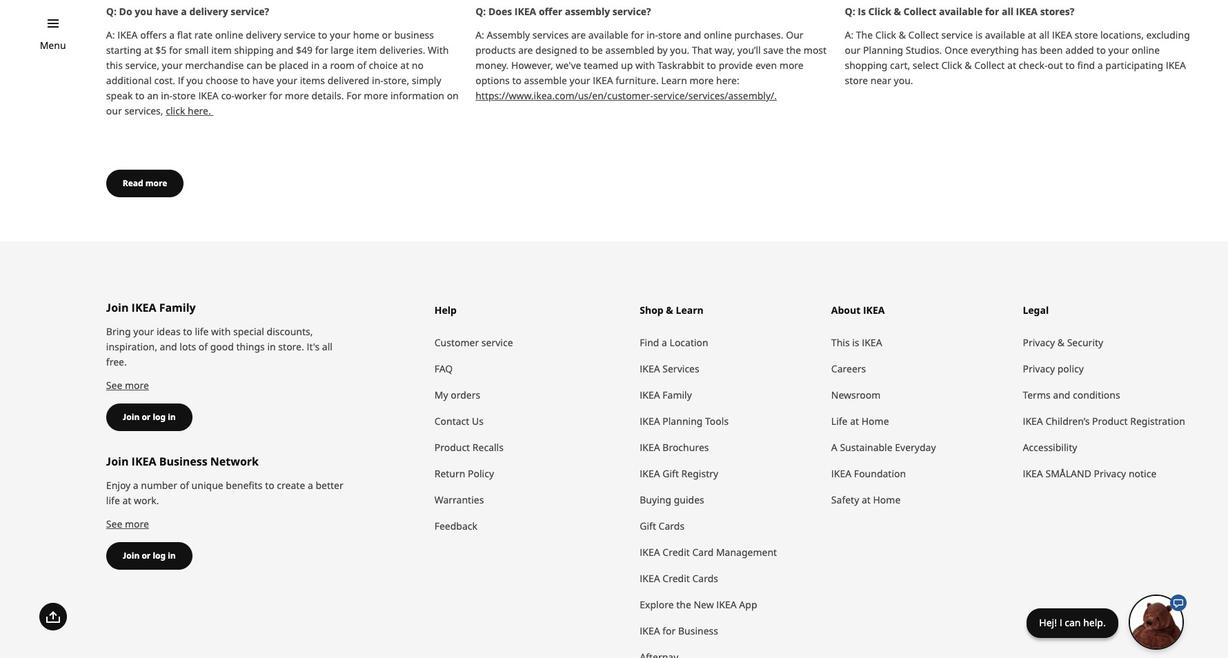 Task type: locate. For each thing, give the bounding box(es) containing it.
click for is
[[869, 5, 892, 18]]

see for join ikea business network
[[106, 518, 122, 531]]

check-
[[1019, 59, 1048, 72]]

available inside a: assembly services are available for in-store and online purchases. our products are designed to be assembled by you. that way, you'll save the most money. however, we've teamed up with taskrabbit to provide even more options to assemble your ikea furniture. learn more here: https://www.ikea.com/us/en/customer-service/services/assembly/.
[[589, 28, 629, 42]]

0 vertical spatial in-
[[647, 28, 658, 42]]

is up everything on the right of page
[[976, 28, 983, 42]]

1 horizontal spatial planning
[[863, 44, 904, 57]]

0 horizontal spatial you.
[[670, 44, 690, 57]]

see more link down free.
[[106, 379, 149, 392]]

choice
[[369, 59, 398, 72]]

join or log in
[[123, 411, 176, 423], [123, 550, 176, 562]]

2 item from the left
[[357, 44, 377, 57]]

1 see more from the top
[[106, 379, 149, 392]]

see more down 'work.'
[[106, 518, 149, 531]]

1 credit from the top
[[663, 546, 690, 559]]

log for family
[[153, 411, 166, 423]]

return policy link
[[435, 461, 626, 487]]

see for join ikea family
[[106, 379, 122, 392]]

2 vertical spatial privacy
[[1094, 467, 1127, 480]]

and up the placed
[[276, 44, 294, 57]]

1 horizontal spatial online
[[704, 28, 732, 42]]

the
[[786, 44, 801, 57], [676, 598, 691, 611]]

for right '$5'
[[169, 44, 182, 57]]

planning inside a: the click & collect service is available at all ikea store locations, excluding our planning studios. once everything has been added to your online shopping cart, select click & collect at check-out to find a participating ikea store near you.
[[863, 44, 904, 57]]

product down terms and conditions link
[[1093, 415, 1128, 428]]

your inside a: assembly services are available for in-store and online purchases. our products are designed to be assembled by you. that way, you'll save the most money. however, we've teamed up with taskrabbit to provide even more options to assemble your ikea furniture. learn more here: https://www.ikea.com/us/en/customer-service/services/assembly/.
[[570, 74, 591, 87]]

are
[[571, 28, 586, 42], [518, 44, 533, 57]]

recalls
[[473, 441, 504, 454]]

1 vertical spatial business
[[678, 625, 718, 638]]

join or log in for business
[[123, 550, 176, 562]]

2 log from the top
[[153, 550, 166, 562]]

is inside "this is ikea" "link"
[[853, 336, 860, 349]]

assembly
[[487, 28, 530, 42]]

be inside a: ikea offers a flat rate online delivery service to your home or business starting at $5 for small item shipping and $49 for large item deliveries. with this service, your merchandise can be placed in a room of choice at no additional cost. if you choose to have your items delivered in-store, simply speak to an in-store ikea co-worker for more details. for more information on our services,
[[265, 59, 276, 72]]

studios.
[[906, 44, 942, 57]]

a: up starting
[[106, 28, 115, 42]]

for up assembled
[[631, 28, 644, 42]]

family
[[159, 300, 196, 315], [663, 389, 692, 402]]

has
[[1022, 44, 1038, 57]]

0 vertical spatial our
[[845, 44, 861, 57]]

planning up cart,
[[863, 44, 904, 57]]

1 log from the top
[[153, 411, 166, 423]]

more right read
[[145, 177, 167, 189]]

provide
[[719, 59, 753, 72]]

are down assembly
[[571, 28, 586, 42]]

join or log in button for family
[[106, 404, 192, 431]]

you. up taskrabbit on the right top of page
[[670, 44, 690, 57]]

0 vertical spatial home
[[862, 415, 889, 428]]

&
[[894, 5, 901, 18], [899, 28, 906, 42], [965, 59, 972, 72], [1058, 336, 1065, 349]]

your up inspiration,
[[133, 325, 154, 338]]

accessibility
[[1023, 441, 1078, 454]]

join or log in up join ikea business network
[[123, 411, 176, 423]]

1 vertical spatial have
[[252, 74, 274, 87]]

my orders
[[435, 389, 480, 402]]

online up participating
[[1132, 44, 1160, 57]]

0 horizontal spatial product
[[435, 441, 470, 454]]

added
[[1066, 44, 1094, 57]]

good
[[210, 340, 234, 353]]

1 vertical spatial or
[[142, 411, 151, 423]]

service up once
[[942, 28, 973, 42]]

1 horizontal spatial life
[[195, 325, 209, 338]]

footer
[[0, 242, 1228, 658]]

available up once
[[939, 5, 983, 18]]

1 vertical spatial in-
[[372, 74, 384, 87]]

services,
[[124, 104, 163, 117]]

3 q: from the left
[[845, 5, 856, 18]]

footer containing join ikea family
[[0, 242, 1228, 658]]

0 vertical spatial log
[[153, 411, 166, 423]]

explore the new ikea app
[[640, 598, 757, 611]]

q: for q: is click & collect available for all ikea stores?
[[845, 5, 856, 18]]

select
[[913, 59, 939, 72]]

1 horizontal spatial available
[[939, 5, 983, 18]]

item up merchandise
[[211, 44, 232, 57]]

0 horizontal spatial can
[[246, 59, 263, 72]]

0 horizontal spatial in-
[[161, 89, 173, 102]]

a inside find a location link
[[662, 336, 667, 349]]

0 vertical spatial see
[[106, 379, 122, 392]]

privacy down accessibility link
[[1094, 467, 1127, 480]]

service inside customer service link
[[482, 336, 513, 349]]

2 see more link from the top
[[106, 518, 149, 531]]

once
[[945, 44, 968, 57]]

0 horizontal spatial delivery
[[189, 5, 228, 18]]

notice
[[1129, 467, 1157, 480]]

q:
[[106, 5, 117, 18], [476, 5, 486, 18], [845, 5, 856, 18]]

family down services
[[663, 389, 692, 402]]

0 vertical spatial are
[[571, 28, 586, 42]]

or up join ikea business network
[[142, 411, 151, 423]]

a
[[181, 5, 187, 18], [169, 28, 175, 42], [322, 59, 328, 72], [1098, 59, 1103, 72], [662, 336, 667, 349], [133, 479, 139, 492], [308, 479, 313, 492]]

in- up the by
[[647, 28, 658, 42]]

2 credit from the top
[[663, 572, 690, 585]]

with up furniture.
[[636, 59, 655, 72]]

0 horizontal spatial available
[[589, 28, 629, 42]]

a: inside a: the click & collect service is available at all ikea store locations, excluding our planning studios. once everything has been added to your online shopping cart, select click & collect at check-out to find a participating ikea store near you.
[[845, 28, 854, 42]]

life up lots
[[195, 325, 209, 338]]

gift down buying
[[640, 520, 656, 533]]

1 see more link from the top
[[106, 379, 149, 392]]

0 vertical spatial click
[[869, 5, 892, 18]]

gift cards
[[640, 520, 685, 533]]

ikea småland privacy notice link
[[1023, 461, 1201, 487]]

service right customer
[[482, 336, 513, 349]]

2 a: from the left
[[476, 28, 484, 42]]

can right i on the right of page
[[1065, 616, 1081, 629]]

0 horizontal spatial be
[[265, 59, 276, 72]]

help.
[[1084, 616, 1106, 629]]

delivered
[[328, 74, 370, 87]]

privacy up terms at the right bottom of the page
[[1023, 362, 1055, 376]]

1 horizontal spatial cards
[[693, 572, 718, 585]]

1 a: from the left
[[106, 28, 115, 42]]

1 horizontal spatial in-
[[372, 74, 384, 87]]

ikea services link
[[640, 356, 818, 382]]

is inside a: the click & collect service is available at all ikea store locations, excluding our planning studios. once everything has been added to your online shopping cart, select click & collect at check-out to find a participating ikea store near you.
[[976, 28, 983, 42]]

1 vertical spatial planning
[[663, 415, 703, 428]]

0 vertical spatial have
[[155, 5, 179, 18]]

0 horizontal spatial of
[[180, 479, 189, 492]]

join down 'work.'
[[123, 550, 140, 562]]

at left no
[[400, 59, 409, 72]]

join up enjoy on the bottom left of page
[[106, 454, 129, 469]]

1 horizontal spatial of
[[199, 340, 208, 353]]

even
[[756, 59, 777, 72]]

security
[[1067, 336, 1104, 349]]

up
[[621, 59, 633, 72]]

our inside a: ikea offers a flat rate online delivery service to your home or business starting at $5 for small item shipping and $49 for large item deliveries. with this service, your merchandise can be placed in a room of choice at no additional cost. if you choose to have your items delivered in-store, simply speak to an in-store ikea co-worker for more details. for more information on our services,
[[106, 104, 122, 117]]

service
[[284, 28, 316, 42], [942, 28, 973, 42], [482, 336, 513, 349]]

all inside a: the click & collect service is available at all ikea store locations, excluding our planning studios. once everything has been added to your online shopping cart, select click & collect at check-out to find a participating ikea store near you.
[[1039, 28, 1050, 42]]

0 horizontal spatial q:
[[106, 5, 117, 18]]

have up the offers
[[155, 5, 179, 18]]

2 horizontal spatial in-
[[647, 28, 658, 42]]

of
[[357, 59, 366, 72], [199, 340, 208, 353], [180, 479, 189, 492]]

item down home
[[357, 44, 377, 57]]

with up good in the bottom of the page
[[211, 325, 231, 338]]

have
[[155, 5, 179, 18], [252, 74, 274, 87]]

0 horizontal spatial are
[[518, 44, 533, 57]]

2 join or log in from the top
[[123, 550, 176, 562]]

and down 'ideas'
[[160, 340, 177, 353]]

you right do
[[135, 5, 153, 18]]

options
[[476, 74, 510, 87]]

gift
[[663, 467, 679, 480], [640, 520, 656, 533]]

a: inside a: ikea offers a flat rate online delivery service to your home or business starting at $5 for small item shipping and $49 for large item deliveries. with this service, your merchandise can be placed in a room of choice at no additional cost. if you choose to have your items delivered in-store, simply speak to an in-store ikea co-worker for more details. for more information on our services,
[[106, 28, 115, 42]]

2 service? from the left
[[613, 5, 651, 18]]

1 vertical spatial delivery
[[246, 28, 282, 42]]

1 join or log in from the top
[[123, 411, 176, 423]]

feedback link
[[435, 513, 626, 540]]

0 horizontal spatial service
[[284, 28, 316, 42]]

your down locations,
[[1109, 44, 1129, 57]]

store down if
[[173, 89, 196, 102]]

1 horizontal spatial service?
[[613, 5, 651, 18]]

1 q: from the left
[[106, 5, 117, 18]]

1 horizontal spatial product
[[1093, 415, 1128, 428]]

1 horizontal spatial have
[[252, 74, 274, 87]]

out
[[1048, 59, 1063, 72]]

1 horizontal spatial family
[[663, 389, 692, 402]]

0 horizontal spatial all
[[322, 340, 333, 353]]

0 horizontal spatial planning
[[663, 415, 703, 428]]

of left the unique
[[180, 479, 189, 492]]

contact
[[435, 415, 470, 428]]

ikea down terms at the right bottom of the page
[[1023, 415, 1043, 428]]

the inside a: assembly services are available for in-store and online purchases. our products are designed to be assembled by you. that way, you'll save the most money. however, we've teamed up with taskrabbit to provide even more options to assemble your ikea furniture. learn more here: https://www.ikea.com/us/en/customer-service/services/assembly/.
[[786, 44, 801, 57]]

1 vertical spatial life
[[106, 494, 120, 507]]

privacy
[[1023, 336, 1055, 349], [1023, 362, 1055, 376], [1094, 467, 1127, 480]]

click
[[869, 5, 892, 18], [876, 28, 897, 42], [942, 59, 963, 72]]

have up worker
[[252, 74, 274, 87]]

to inside enjoy a number of unique benefits to create a better life at work.
[[265, 479, 275, 492]]

0 vertical spatial collect
[[904, 5, 937, 18]]

our down speak
[[106, 104, 122, 117]]

at down enjoy on the bottom left of page
[[122, 494, 131, 507]]

ikea
[[515, 5, 536, 18], [1016, 5, 1038, 18], [117, 28, 138, 42], [1052, 28, 1073, 42], [1166, 59, 1186, 72], [593, 74, 613, 87], [198, 89, 219, 102], [132, 300, 156, 315], [862, 336, 882, 349], [640, 362, 660, 376], [640, 389, 660, 402], [640, 415, 660, 428], [1023, 415, 1043, 428], [640, 441, 660, 454], [132, 454, 156, 469], [640, 467, 660, 480], [832, 467, 852, 480], [1023, 467, 1043, 480], [640, 546, 660, 559], [640, 572, 660, 585], [717, 598, 737, 611], [640, 625, 660, 638]]

2 horizontal spatial available
[[985, 28, 1025, 42]]

2 see from the top
[[106, 518, 122, 531]]

1 horizontal spatial the
[[786, 44, 801, 57]]

collect for service
[[909, 28, 939, 42]]

1 horizontal spatial all
[[1002, 5, 1014, 18]]

business
[[394, 28, 434, 42]]

1 vertical spatial with
[[211, 325, 231, 338]]

1 vertical spatial family
[[663, 389, 692, 402]]

0 vertical spatial can
[[246, 59, 263, 72]]

see
[[106, 379, 122, 392], [106, 518, 122, 531]]

starting
[[106, 44, 142, 57]]

an
[[147, 89, 159, 102]]

0 vertical spatial you
[[135, 5, 153, 18]]

and right terms at the right bottom of the page
[[1053, 389, 1071, 402]]

business for ikea
[[159, 454, 208, 469]]

privacy for privacy policy
[[1023, 362, 1055, 376]]

0 horizontal spatial have
[[155, 5, 179, 18]]

ikea up here.
[[198, 89, 219, 102]]

1 join or log in button from the top
[[106, 404, 192, 431]]

1 vertical spatial you
[[186, 74, 203, 87]]

more down 'work.'
[[125, 518, 149, 531]]

life down enjoy on the bottom left of page
[[106, 494, 120, 507]]

available inside a: the click & collect service is available at all ikea store locations, excluding our planning studios. once everything has been added to your online shopping cart, select click & collect at check-out to find a participating ikea store near you.
[[985, 28, 1025, 42]]

0 horizontal spatial service?
[[231, 5, 269, 18]]

i
[[1060, 616, 1063, 629]]

1 horizontal spatial our
[[845, 44, 861, 57]]

0 vertical spatial the
[[786, 44, 801, 57]]

you.
[[670, 44, 690, 57], [894, 74, 914, 87]]

1 horizontal spatial service
[[482, 336, 513, 349]]

2 vertical spatial collect
[[975, 59, 1005, 72]]

2 horizontal spatial q:
[[845, 5, 856, 18]]

a
[[832, 441, 838, 454]]

log down 'work.'
[[153, 550, 166, 562]]

privacy for privacy & security
[[1023, 336, 1055, 349]]

services
[[663, 362, 700, 376]]

buying
[[640, 493, 672, 507]]

click right the
[[876, 28, 897, 42]]

product down the "contact"
[[435, 441, 470, 454]]

at inside enjoy a number of unique benefits to create a better life at work.
[[122, 494, 131, 507]]

1 see from the top
[[106, 379, 122, 392]]

terms
[[1023, 389, 1051, 402]]

warranties
[[435, 493, 484, 507]]

available up assembled
[[589, 28, 629, 42]]

feedback
[[435, 520, 478, 533]]

2 horizontal spatial online
[[1132, 44, 1160, 57]]

2 horizontal spatial a:
[[845, 28, 854, 42]]

in- inside a: assembly services are available for in-store and online purchases. our products are designed to be assembled by you. that way, you'll save the most money. however, we've teamed up with taskrabbit to provide even more options to assemble your ikea furniture. learn more here: https://www.ikea.com/us/en/customer-service/services/assembly/.
[[647, 28, 658, 42]]

credit for cards
[[663, 572, 690, 585]]

2 vertical spatial or
[[142, 550, 151, 562]]

2 q: from the left
[[476, 5, 486, 18]]

you
[[135, 5, 153, 18], [186, 74, 203, 87]]

a: up products
[[476, 28, 484, 42]]

gift up buying guides
[[663, 467, 679, 480]]

you right if
[[186, 74, 203, 87]]

1 horizontal spatial q:
[[476, 5, 486, 18]]

1 vertical spatial click
[[876, 28, 897, 42]]

ikea credit cards
[[640, 572, 718, 585]]

a: inside a: assembly services are available for in-store and online purchases. our products are designed to be assembled by you. that way, you'll save the most money. however, we've teamed up with taskrabbit to provide even more options to assemble your ikea furniture. learn more here: https://www.ikea.com/us/en/customer-service/services/assembly/.
[[476, 28, 484, 42]]

menu button
[[40, 38, 66, 53]]

2 vertical spatial of
[[180, 479, 189, 492]]

at right safety on the bottom of the page
[[862, 493, 871, 507]]

for inside a: assembly services are available for in-store and online purchases. our products are designed to be assembled by you. that way, you'll save the most money. however, we've teamed up with taskrabbit to provide even more options to assemble your ikea furniture. learn more here: https://www.ikea.com/us/en/customer-service/services/assembly/.
[[631, 28, 644, 42]]

1 horizontal spatial are
[[571, 28, 586, 42]]

you. down cart,
[[894, 74, 914, 87]]

details.
[[312, 89, 344, 102]]

no
[[412, 59, 424, 72]]

0 vertical spatial life
[[195, 325, 209, 338]]

ikea up inspiration,
[[132, 300, 156, 315]]

2 join or log in button from the top
[[106, 542, 192, 570]]

0 vertical spatial see more
[[106, 379, 149, 392]]

your down the we've on the left top
[[570, 74, 591, 87]]

policy
[[468, 467, 494, 480]]

more inside read more button
[[145, 177, 167, 189]]

join or log in for family
[[123, 411, 176, 423]]

cost.
[[154, 74, 175, 87]]

join or log in button down 'work.'
[[106, 542, 192, 570]]

your inside bring your ideas to life with special discounts, inspiration, and lots of good things in store. it's all free.
[[133, 325, 154, 338]]

all right 'it's'
[[322, 340, 333, 353]]

foundation
[[854, 467, 906, 480]]

0 vertical spatial with
[[636, 59, 655, 72]]

1 item from the left
[[211, 44, 232, 57]]

collect for available
[[904, 5, 937, 18]]

0 vertical spatial you.
[[670, 44, 690, 57]]

1 vertical spatial are
[[518, 44, 533, 57]]

is right this
[[853, 336, 860, 349]]

q: left 'does'
[[476, 5, 486, 18]]

0 vertical spatial credit
[[663, 546, 690, 559]]

location
[[670, 336, 709, 349]]

be up teamed
[[592, 44, 603, 57]]

1 vertical spatial credit
[[663, 572, 690, 585]]

and
[[684, 28, 701, 42], [276, 44, 294, 57], [160, 340, 177, 353], [1053, 389, 1071, 402]]

business up number in the left of the page
[[159, 454, 208, 469]]

the down our
[[786, 44, 801, 57]]

ikea gift registry
[[640, 467, 719, 480]]

3 a: from the left
[[845, 28, 854, 42]]

0 horizontal spatial online
[[215, 28, 243, 42]]

click down once
[[942, 59, 963, 72]]

room
[[330, 59, 355, 72]]

q: left do
[[106, 5, 117, 18]]

service?
[[231, 5, 269, 18], [613, 5, 651, 18]]

new
[[694, 598, 714, 611]]

a: for a: the click & collect service is available at all ikea store locations, excluding our planning studios. once everything has been added to your online shopping cart, select click & collect at check-out to find a participating ikea store near you.
[[845, 28, 854, 42]]

1 vertical spatial see more
[[106, 518, 149, 531]]

home down foundation
[[873, 493, 901, 507]]

ikea småland privacy notice
[[1023, 467, 1157, 480]]

1 vertical spatial is
[[853, 336, 860, 349]]

more right for
[[364, 89, 388, 102]]

everything
[[971, 44, 1019, 57]]

this
[[106, 59, 123, 72]]

home for safety at home
[[873, 493, 901, 507]]

you'll
[[738, 44, 761, 57]]

0 vertical spatial join or log in
[[123, 411, 176, 423]]

online
[[215, 28, 243, 42], [704, 28, 732, 42], [1132, 44, 1160, 57]]

family up 'ideas'
[[159, 300, 196, 315]]

1 horizontal spatial is
[[976, 28, 983, 42]]

1 horizontal spatial with
[[636, 59, 655, 72]]

our inside a: the click & collect service is available at all ikea store locations, excluding our planning studios. once everything has been added to your online shopping cart, select click & collect at check-out to find a participating ikea store near you.
[[845, 44, 861, 57]]

business down explore the new ikea app
[[678, 625, 718, 638]]

1 vertical spatial all
[[1039, 28, 1050, 42]]

2 see more from the top
[[106, 518, 149, 531]]

rate
[[194, 28, 213, 42]]

all up everything on the right of page
[[1002, 5, 1014, 18]]

all inside bring your ideas to life with special discounts, inspiration, and lots of good things in store. it's all free.
[[322, 340, 333, 353]]

newsroom link
[[832, 382, 1009, 409]]

planning
[[863, 44, 904, 57], [663, 415, 703, 428]]

0 vertical spatial be
[[592, 44, 603, 57]]

2 horizontal spatial of
[[357, 59, 366, 72]]

be down shipping
[[265, 59, 276, 72]]

terms and conditions
[[1023, 389, 1121, 402]]

1 vertical spatial see more link
[[106, 518, 149, 531]]

can down shipping
[[246, 59, 263, 72]]

of inside a: ikea offers a flat rate online delivery service to your home or business starting at $5 for small item shipping and $49 for large item deliveries. with this service, your merchandise can be placed in a room of choice at no additional cost. if you choose to have your items delivered in-store, simply speak to an in-store ikea co-worker for more details. for more information on our services,
[[357, 59, 366, 72]]

q: for q: do you have a delivery service?
[[106, 5, 117, 18]]

2 horizontal spatial service
[[942, 28, 973, 42]]

home up a sustainable everyday
[[862, 415, 889, 428]]

policy
[[1058, 362, 1084, 376]]

1 vertical spatial be
[[265, 59, 276, 72]]

credit up explore
[[663, 572, 690, 585]]

0 vertical spatial cards
[[659, 520, 685, 533]]

1 horizontal spatial be
[[592, 44, 603, 57]]

delivery up shipping
[[246, 28, 282, 42]]

see more link down 'work.'
[[106, 518, 149, 531]]

1 vertical spatial can
[[1065, 616, 1081, 629]]

0 vertical spatial see more link
[[106, 379, 149, 392]]

is
[[976, 28, 983, 42], [853, 336, 860, 349]]

1 vertical spatial privacy
[[1023, 362, 1055, 376]]

money.
[[476, 59, 509, 72]]

0 horizontal spatial with
[[211, 325, 231, 338]]

home inside 'link'
[[873, 493, 901, 507]]

0 vertical spatial gift
[[663, 467, 679, 480]]

1 horizontal spatial you.
[[894, 74, 914, 87]]

$49
[[296, 44, 313, 57]]

delivery inside a: ikea offers a flat rate online delivery service to your home or business starting at $5 for small item shipping and $49 for large item deliveries. with this service, your merchandise can be placed in a room of choice at no additional cost. if you choose to have your items delivered in-store, simply speak to an in-store ikea co-worker for more details. for more information on our services,
[[246, 28, 282, 42]]

1 vertical spatial you.
[[894, 74, 914, 87]]

log
[[153, 411, 166, 423], [153, 550, 166, 562]]



Task type: vqa. For each thing, say whether or not it's contained in the screenshot.
"25 products" element
no



Task type: describe. For each thing, give the bounding box(es) containing it.
buying guides link
[[640, 487, 818, 513]]

faq
[[435, 362, 453, 376]]

ikea down accessibility
[[1023, 467, 1043, 480]]

customer service
[[435, 336, 513, 349]]

your inside a: the click & collect service is available at all ikea store locations, excluding our planning studios. once everything has been added to your online shopping cart, select click & collect at check-out to find a participating ikea store near you.
[[1109, 44, 1129, 57]]

speak
[[106, 89, 133, 102]]

online inside a: the click & collect service is available at all ikea store locations, excluding our planning studios. once everything has been added to your online shopping cart, select click & collect at check-out to find a participating ikea store near you.
[[1132, 44, 1160, 57]]

choose
[[206, 74, 238, 87]]

ikea left offer
[[515, 5, 536, 18]]

or for business
[[142, 550, 151, 562]]

return policy
[[435, 467, 494, 480]]

see more for join ikea business network
[[106, 518, 149, 531]]

ikea down find
[[640, 362, 660, 376]]

q: for q: does ikea offer assembly service?
[[476, 5, 486, 18]]

find a location link
[[640, 330, 818, 356]]

everyday
[[895, 441, 936, 454]]

careers link
[[832, 356, 1009, 382]]

service inside a: the click & collect service is available at all ikea store locations, excluding our planning studios. once everything has been added to your online shopping cart, select click & collect at check-out to find a participating ikea store near you.
[[942, 28, 973, 42]]

do
[[119, 5, 132, 18]]

2 vertical spatial click
[[942, 59, 963, 72]]

additional
[[106, 74, 152, 87]]

with inside bring your ideas to life with special discounts, inspiration, and lots of good things in store. it's all free.
[[211, 325, 231, 338]]

to inside bring your ideas to life with special discounts, inspiration, and lots of good things in store. it's all free.
[[183, 325, 192, 338]]

see more link for join ikea family
[[106, 379, 149, 392]]

store,
[[384, 74, 409, 87]]

card
[[693, 546, 714, 559]]

have inside a: ikea offers a flat rate online delivery service to your home or business starting at $5 for small item shipping and $49 for large item deliveries. with this service, your merchandise can be placed in a room of choice at no additional cost. if you choose to have your items delivered in-store, simply speak to an in-store ikea co-worker for more details. for more information on our services,
[[252, 74, 274, 87]]

at inside the life at home link
[[850, 415, 859, 428]]

https://www.ikea.com/us/en/customer-service/services/assembly/. link
[[476, 89, 777, 102]]

business for for
[[678, 625, 718, 638]]

ikea foundation
[[832, 467, 906, 480]]

1 vertical spatial gift
[[640, 520, 656, 533]]

& left the 'security'
[[1058, 336, 1065, 349]]

be inside a: assembly services are available for in-store and online purchases. our products are designed to be assembled by you. that way, you'll save the most money. however, we've teamed up with taskrabbit to provide even more options to assemble your ikea furniture. learn more here: https://www.ikea.com/us/en/customer-service/services/assembly/.
[[592, 44, 603, 57]]

benefits
[[226, 479, 263, 492]]

by
[[657, 44, 668, 57]]

you. inside a: assembly services are available for in-store and online purchases. our products are designed to be assembled by you. that way, you'll save the most money. however, we've teamed up with taskrabbit to provide even more options to assemble your ikea furniture. learn more here: https://www.ikea.com/us/en/customer-service/services/assembly/.
[[670, 44, 690, 57]]

service inside a: ikea offers a flat rate online delivery service to your home or business starting at $5 for small item shipping and $49 for large item deliveries. with this service, your merchandise can be placed in a room of choice at no additional cost. if you choose to have your items delivered in-store, simply speak to an in-store ikea co-worker for more details. for more information on our services,
[[284, 28, 316, 42]]

ikea up explore
[[640, 572, 660, 585]]

ikea left stores?
[[1016, 5, 1038, 18]]

1 service? from the left
[[231, 5, 269, 18]]

faq link
[[435, 356, 626, 382]]

ikea up starting
[[117, 28, 138, 42]]

for down explore
[[663, 625, 676, 638]]

life inside bring your ideas to life with special discounts, inspiration, and lots of good things in store. it's all free.
[[195, 325, 209, 338]]

1 vertical spatial cards
[[693, 572, 718, 585]]

& down once
[[965, 59, 972, 72]]

assembly
[[565, 5, 610, 18]]

& up studios.
[[899, 28, 906, 42]]

it's
[[307, 340, 320, 353]]

teamed
[[584, 59, 619, 72]]

co-
[[221, 89, 235, 102]]

click here.
[[166, 104, 213, 117]]

my orders link
[[435, 382, 626, 409]]

online inside a: assembly services are available for in-store and online purchases. our products are designed to be assembled by you. that way, you'll save the most money. however, we've teamed up with taskrabbit to provide even more options to assemble your ikea furniture. learn more here: https://www.ikea.com/us/en/customer-service/services/assembly/.
[[704, 28, 732, 42]]

log for business
[[153, 550, 166, 562]]

if
[[178, 74, 184, 87]]

your up cost.
[[162, 59, 183, 72]]

credit for card
[[663, 546, 690, 559]]

0 vertical spatial family
[[159, 300, 196, 315]]

product recalls
[[435, 441, 504, 454]]

0 horizontal spatial you
[[135, 5, 153, 18]]

at left '$5'
[[144, 44, 153, 57]]

guides
[[674, 493, 704, 507]]

we've
[[556, 59, 581, 72]]

does
[[489, 5, 512, 18]]

1 vertical spatial product
[[435, 441, 470, 454]]

ikea left brochures
[[640, 441, 660, 454]]

or for family
[[142, 411, 151, 423]]

free.
[[106, 355, 127, 369]]

join down free.
[[123, 411, 140, 423]]

safety at home
[[832, 493, 901, 507]]

home
[[353, 28, 380, 42]]

bring
[[106, 325, 131, 338]]

see more for join ikea family
[[106, 379, 149, 392]]

more down free.
[[125, 379, 149, 392]]

read more button
[[106, 170, 184, 197]]

click here. link
[[166, 104, 213, 117]]

and inside a: assembly services are available for in-store and online purchases. our products are designed to be assembled by you. that way, you'll save the most money. however, we've teamed up with taskrabbit to provide even more options to assemble your ikea furniture. learn more here: https://www.ikea.com/us/en/customer-service/services/assembly/.
[[684, 28, 701, 42]]

and inside a: ikea offers a flat rate online delivery service to your home or business starting at $5 for small item shipping and $49 for large item deliveries. with this service, your merchandise can be placed in a room of choice at no additional cost. if you choose to have your items delivered in-store, simply speak to an in-store ikea co-worker for more details. for more information on our services,
[[276, 44, 294, 57]]

and inside bring your ideas to life with special discounts, inspiration, and lots of good things in store. it's all free.
[[160, 340, 177, 353]]

småland
[[1046, 467, 1092, 480]]

information
[[391, 89, 444, 102]]

children's
[[1046, 415, 1090, 428]]

for up everything on the right of page
[[985, 5, 1000, 18]]

home for life at home
[[862, 415, 889, 428]]

store up added
[[1075, 28, 1098, 42]]

excluding
[[1147, 28, 1190, 42]]

ikea down explore
[[640, 625, 660, 638]]

shopping
[[845, 59, 888, 72]]

explore
[[640, 598, 674, 611]]

for right the $49 on the top left of page
[[315, 44, 328, 57]]

gift cards link
[[640, 513, 818, 540]]

this is ikea link
[[832, 330, 1009, 356]]

can inside a: ikea offers a flat rate online delivery service to your home or business starting at $5 for small item shipping and $49 for large item deliveries. with this service, your merchandise can be placed in a room of choice at no additional cost. if you choose to have your items delivered in-store, simply speak to an in-store ikea co-worker for more details. for more information on our services,
[[246, 59, 263, 72]]

& right is
[[894, 5, 901, 18]]

stores?
[[1041, 5, 1075, 18]]

network
[[210, 454, 259, 469]]

life at home link
[[832, 409, 1009, 435]]

ikea left app at the bottom
[[717, 598, 737, 611]]

management
[[716, 546, 777, 559]]

at up has in the right top of the page
[[1028, 28, 1037, 42]]

hej! i can help. button
[[1027, 595, 1187, 650]]

ikea down excluding
[[1166, 59, 1186, 72]]

purchases.
[[735, 28, 784, 42]]

ikea up number in the left of the page
[[132, 454, 156, 469]]

here.
[[188, 104, 211, 117]]

in inside a: ikea offers a flat rate online delivery service to your home or business starting at $5 for small item shipping and $49 for large item deliveries. with this service, your merchandise can be placed in a room of choice at no additional cost. if you choose to have your items delivered in-store, simply speak to an in-store ikea co-worker for more details. for more information on our services,
[[311, 59, 320, 72]]

this is ikea
[[832, 336, 882, 349]]

in inside bring your ideas to life with special discounts, inspiration, and lots of good things in store. it's all free.
[[267, 340, 276, 353]]

to down that
[[707, 59, 716, 72]]

more up service/services/assembly/.
[[690, 74, 714, 87]]

store inside a: assembly services are available for in-store and online purchases. our products are designed to be assembled by you. that way, you'll save the most money. however, we've teamed up with taskrabbit to provide even more options to assemble your ikea furniture. learn more here: https://www.ikea.com/us/en/customer-service/services/assembly/.
[[658, 28, 682, 42]]

furniture.
[[616, 74, 659, 87]]

ikea foundation link
[[832, 461, 1009, 487]]

2 vertical spatial in-
[[161, 89, 173, 102]]

assembled
[[606, 44, 655, 57]]

0 horizontal spatial the
[[676, 598, 691, 611]]

ikea down "ikea services"
[[640, 389, 660, 402]]

ikea inside a: assembly services are available for in-store and online purchases. our products are designed to be assembled by you. that way, you'll save the most money. however, we've teamed up with taskrabbit to provide even more options to assemble your ikea furniture. learn more here: https://www.ikea.com/us/en/customer-service/services/assembly/.
[[593, 74, 613, 87]]

0 horizontal spatial cards
[[659, 520, 685, 533]]

you inside a: ikea offers a flat rate online delivery service to your home or business starting at $5 for small item shipping and $49 for large item deliveries. with this service, your merchandise can be placed in a room of choice at no additional cost. if you choose to have your items delivered in-store, simply speak to an in-store ikea co-worker for more details. for more information on our services,
[[186, 74, 203, 87]]

ikea up safety on the bottom of the page
[[832, 467, 852, 480]]

0 vertical spatial product
[[1093, 415, 1128, 428]]

ikea inside "link"
[[862, 336, 882, 349]]

can inside button
[[1065, 616, 1081, 629]]

life inside enjoy a number of unique benefits to create a better life at work.
[[106, 494, 120, 507]]

safety
[[832, 493, 859, 507]]

of inside bring your ideas to life with special discounts, inspiration, and lots of good things in store. it's all free.
[[199, 340, 208, 353]]

to left an
[[135, 89, 145, 102]]

your up large
[[330, 28, 351, 42]]

ikea up buying
[[640, 467, 660, 480]]

you. inside a: the click & collect service is available at all ikea store locations, excluding our planning studios. once everything has been added to your online shopping cart, select click & collect at check-out to find a participating ikea store near you.
[[894, 74, 914, 87]]

to up the we've on the left top
[[580, 44, 589, 57]]

store down shopping
[[845, 74, 868, 87]]

ikea credit card management
[[640, 546, 777, 559]]

store inside a: ikea offers a flat rate online delivery service to your home or business starting at $5 for small item shipping and $49 for large item deliveries. with this service, your merchandise can be placed in a room of choice at no additional cost. if you choose to have your items delivered in-store, simply speak to an in-store ikea co-worker for more details. for more information on our services,
[[173, 89, 196, 102]]

ikea up been
[[1052, 28, 1073, 42]]

0 vertical spatial all
[[1002, 5, 1014, 18]]

join or log in button for business
[[106, 542, 192, 570]]

life
[[832, 415, 848, 428]]

warranties link
[[435, 487, 626, 513]]

of inside enjoy a number of unique benefits to create a better life at work.
[[180, 479, 189, 492]]

to right out
[[1066, 59, 1075, 72]]

a inside a: the click & collect service is available at all ikea store locations, excluding our planning studios. once everything has been added to your online shopping cart, select click & collect at check-out to find a participating ikea store near you.
[[1098, 59, 1103, 72]]

lots
[[180, 340, 196, 353]]

1 horizontal spatial gift
[[663, 467, 679, 480]]

ikea planning tools link
[[640, 409, 818, 435]]

to up worker
[[241, 74, 250, 87]]

to right added
[[1097, 44, 1106, 57]]

at inside safety at home 'link'
[[862, 493, 871, 507]]

menu
[[40, 39, 66, 52]]

to down however,
[[512, 74, 522, 87]]

a: for a: ikea offers a flat rate online delivery service to your home or business starting at $5 for small item shipping and $49 for large item deliveries. with this service, your merchandise can be placed in a room of choice at no additional cost. if you choose to have your items delivered in-store, simply speak to an in-store ikea co-worker for more details. for more information on our services,
[[106, 28, 115, 42]]

for
[[347, 89, 361, 102]]

0 vertical spatial delivery
[[189, 5, 228, 18]]

to left home
[[318, 28, 327, 42]]

or inside a: ikea offers a flat rate online delivery service to your home or business starting at $5 for small item shipping and $49 for large item deliveries. with this service, your merchandise can be placed in a room of choice at no additional cost. if you choose to have your items delivered in-store, simply speak to an in-store ikea co-worker for more details. for more information on our services,
[[382, 28, 392, 42]]

online inside a: ikea offers a flat rate online delivery service to your home or business starting at $5 for small item shipping and $49 for large item deliveries. with this service, your merchandise can be placed in a room of choice at no additional cost. if you choose to have your items delivered in-store, simply speak to an in-store ikea co-worker for more details. for more information on our services,
[[215, 28, 243, 42]]

ikea credit card management link
[[640, 540, 818, 566]]

orders
[[451, 389, 480, 402]]

items
[[300, 74, 325, 87]]

join up bring
[[106, 300, 129, 315]]

learn
[[661, 74, 687, 87]]

ikea children's product registration link
[[1023, 409, 1201, 435]]

a: for a: assembly services are available for in-store and online purchases. our products are designed to be assembled by you. that way, you'll save the most money. however, we've teamed up with taskrabbit to provide even more options to assemble your ikea furniture. learn more here: https://www.ikea.com/us/en/customer-service/services/assembly/.
[[476, 28, 484, 42]]

contact us
[[435, 415, 484, 428]]

more down items
[[285, 89, 309, 102]]

at left check-
[[1008, 59, 1017, 72]]

way,
[[715, 44, 735, 57]]

your down the placed
[[277, 74, 297, 87]]

see more link for join ikea business network
[[106, 518, 149, 531]]

for right worker
[[269, 89, 282, 102]]

accessibility link
[[1023, 435, 1201, 461]]

more down save at the right top
[[780, 59, 804, 72]]

ikea down ikea family
[[640, 415, 660, 428]]

ikea down gift cards
[[640, 546, 660, 559]]

tools
[[705, 415, 729, 428]]

explore the new ikea app link
[[640, 592, 818, 618]]

click for the
[[876, 28, 897, 42]]

services
[[533, 28, 569, 42]]

offers
[[140, 28, 167, 42]]

newsroom
[[832, 389, 881, 402]]

with inside a: assembly services are available for in-store and online purchases. our products are designed to be assembled by you. that way, you'll save the most money. however, we've teamed up with taskrabbit to provide even more options to assemble your ikea furniture. learn more here: https://www.ikea.com/us/en/customer-service/services/assembly/.
[[636, 59, 655, 72]]



